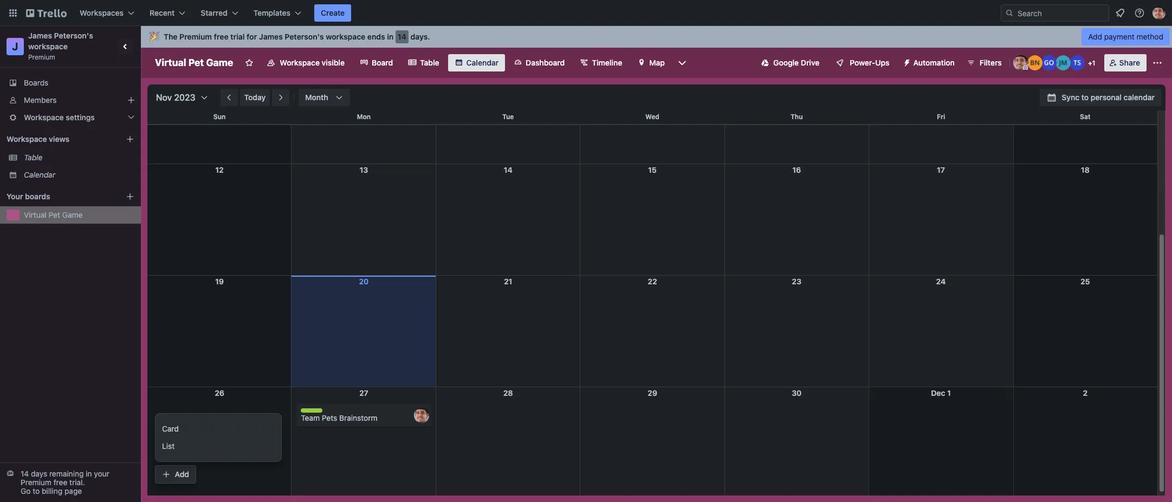 Task type: vqa. For each thing, say whether or not it's contained in the screenshot.
'labels' corresponding to 3
no



Task type: describe. For each thing, give the bounding box(es) containing it.
members
[[24, 95, 57, 105]]

0 notifications image
[[1114, 7, 1127, 20]]

recent
[[150, 8, 175, 17]]

remaining
[[49, 469, 84, 479]]

timeline
[[592, 58, 623, 67]]

google
[[774, 58, 799, 67]]

jeremy miller (jeremymiller198) image
[[1056, 55, 1071, 70]]

visible
[[322, 58, 345, 67]]

james peterson (jamespeterson93) image
[[1014, 55, 1029, 70]]

the
[[164, 32, 178, 41]]

+
[[1089, 59, 1093, 67]]

27
[[359, 389, 369, 398]]

tue
[[503, 113, 514, 121]]

boards link
[[0, 74, 141, 92]]

confetti image
[[150, 32, 159, 41]]

mon
[[357, 113, 371, 121]]

starred
[[201, 8, 228, 17]]

google drive
[[774, 58, 820, 67]]

members link
[[0, 92, 141, 109]]

1 vertical spatial virtual pet game
[[24, 210, 83, 220]]

nov 2023
[[156, 93, 195, 102]]

google drive icon image
[[762, 59, 769, 67]]

18
[[1081, 165, 1090, 175]]

workspace for workspace views
[[7, 134, 47, 144]]

power-ups button
[[829, 54, 896, 72]]

workspace for workspace settings
[[24, 113, 64, 122]]

your boards with 1 items element
[[7, 190, 110, 203]]

17
[[937, 165, 945, 175]]

templates
[[254, 8, 291, 17]]

2023
[[174, 93, 195, 102]]

ups
[[876, 58, 890, 67]]

sat
[[1080, 113, 1091, 121]]

game inside 'virtual pet game' "text field"
[[206, 57, 233, 68]]

premium inside "james peterson's workspace premium"
[[28, 53, 55, 61]]

primary element
[[0, 0, 1173, 26]]

0 horizontal spatial pet
[[49, 210, 60, 220]]

1 vertical spatial calendar link
[[24, 170, 134, 181]]

1 horizontal spatial table link
[[402, 54, 446, 72]]

automation
[[914, 58, 955, 67]]

back to home image
[[26, 4, 67, 22]]

0 horizontal spatial table
[[24, 153, 43, 162]]

share
[[1120, 58, 1141, 67]]

1 vertical spatial james peterson (jamespeterson93) image
[[414, 408, 429, 423]]

add button
[[156, 466, 196, 484]]

nov
[[156, 93, 172, 102]]

today button
[[240, 89, 270, 106]]

templates button
[[247, 4, 308, 22]]

add board image
[[126, 192, 134, 201]]

workspace views
[[7, 134, 69, 144]]

boards
[[25, 192, 50, 201]]

recent button
[[143, 4, 192, 22]]

peterson's inside banner
[[285, 32, 324, 41]]

j
[[12, 40, 18, 53]]

your
[[94, 469, 109, 479]]

team task team pets brainstorm
[[301, 409, 378, 423]]

dec 1
[[931, 389, 951, 398]]

free inside 14 days remaining in your premium free trial. go to billing page
[[54, 478, 67, 487]]

19
[[215, 277, 224, 286]]

🎉
[[150, 32, 159, 41]]

google drive button
[[755, 54, 826, 72]]

29
[[648, 389, 658, 398]]

0 vertical spatial calendar link
[[448, 54, 505, 72]]

nov 2023 button
[[152, 89, 208, 106]]

24
[[937, 277, 946, 286]]

payment
[[1105, 32, 1135, 41]]

boards
[[24, 78, 48, 87]]

0 vertical spatial calendar
[[467, 58, 499, 67]]

to inside button
[[1082, 93, 1089, 102]]

13
[[360, 165, 368, 175]]

add payment method
[[1089, 32, 1164, 41]]

days.
[[411, 32, 430, 41]]

trial.
[[69, 478, 85, 487]]

settings
[[66, 113, 95, 122]]

card
[[162, 424, 179, 434]]

25
[[1081, 277, 1091, 286]]

today
[[244, 93, 266, 102]]

tara schultz (taraschultz7) image
[[1070, 55, 1085, 70]]

virtual pet game link
[[24, 210, 134, 221]]

task
[[320, 409, 334, 417]]

workspace visible
[[280, 58, 345, 67]]

28
[[503, 389, 513, 398]]

2 team from the top
[[301, 414, 320, 423]]

2
[[1083, 389, 1088, 398]]

james peterson's workspace premium
[[28, 31, 95, 61]]

this member is an admin of this board. image
[[1023, 66, 1028, 70]]

workspace inside banner
[[326, 32, 366, 41]]

your boards
[[7, 192, 50, 201]]



Task type: locate. For each thing, give the bounding box(es) containing it.
1 horizontal spatial workspace
[[326, 32, 366, 41]]

sync to personal calendar button
[[1041, 89, 1162, 106]]

14 for 14
[[504, 165, 513, 175]]

calendar
[[1124, 93, 1155, 102]]

method
[[1137, 32, 1164, 41]]

to right the go
[[33, 487, 40, 496]]

workspace inside "james peterson's workspace premium"
[[28, 42, 68, 51]]

16
[[793, 165, 801, 175]]

james
[[28, 31, 52, 40], [259, 32, 283, 41]]

0 horizontal spatial 1
[[948, 389, 951, 398]]

0 vertical spatial virtual
[[155, 57, 186, 68]]

gary orlando (garyorlando) image
[[1042, 55, 1057, 70]]

calendar link
[[448, 54, 505, 72], [24, 170, 134, 181]]

calendar
[[467, 58, 499, 67], [24, 170, 55, 179]]

timeline link
[[574, 54, 629, 72]]

views
[[49, 134, 69, 144]]

🎉 the premium free trial for james peterson's workspace ends in 14 days.
[[150, 32, 430, 41]]

list button
[[156, 438, 281, 455]]

trial
[[231, 32, 245, 41]]

0 horizontal spatial james peterson (jamespeterson93) image
[[414, 408, 429, 423]]

search image
[[1006, 9, 1014, 17]]

sync to personal calendar
[[1062, 93, 1155, 102]]

workspace left views on the top of the page
[[7, 134, 47, 144]]

add payment method link
[[1082, 28, 1170, 46]]

james inside banner
[[259, 32, 283, 41]]

22
[[648, 277, 657, 286]]

workspace inside dropdown button
[[24, 113, 64, 122]]

to
[[1082, 93, 1089, 102], [33, 487, 40, 496]]

1 vertical spatial add
[[175, 470, 189, 479]]

to right sync
[[1082, 93, 1089, 102]]

1 horizontal spatial james
[[259, 32, 283, 41]]

starred button
[[194, 4, 245, 22]]

in right ends
[[387, 32, 394, 41]]

workspace
[[326, 32, 366, 41], [28, 42, 68, 51]]

15
[[648, 165, 657, 175]]

1 horizontal spatial calendar link
[[448, 54, 505, 72]]

1 vertical spatial 14
[[504, 165, 513, 175]]

virtual inside "text field"
[[155, 57, 186, 68]]

1 horizontal spatial table
[[420, 58, 439, 67]]

1 horizontal spatial 1
[[1093, 59, 1096, 67]]

ben nelson (bennelson96) image
[[1028, 55, 1043, 70]]

add inside banner
[[1089, 32, 1103, 41]]

virtual down "the"
[[155, 57, 186, 68]]

add for add
[[175, 470, 189, 479]]

1 vertical spatial free
[[54, 478, 67, 487]]

1 horizontal spatial virtual pet game
[[155, 57, 233, 68]]

1 team from the top
[[301, 409, 318, 417]]

21
[[504, 277, 513, 286]]

team left task
[[301, 409, 318, 417]]

page
[[65, 487, 82, 496]]

1 horizontal spatial virtual
[[155, 57, 186, 68]]

14 down tue
[[504, 165, 513, 175]]

table down workspace views
[[24, 153, 43, 162]]

virtual down boards
[[24, 210, 47, 220]]

sync
[[1062, 93, 1080, 102]]

12
[[215, 165, 224, 175]]

0 horizontal spatial workspace
[[28, 42, 68, 51]]

0 horizontal spatial virtual pet game
[[24, 210, 83, 220]]

game down your boards with 1 items element
[[62, 210, 83, 220]]

virtual
[[155, 57, 186, 68], [24, 210, 47, 220]]

table link down days.
[[402, 54, 446, 72]]

2 vertical spatial premium
[[21, 478, 51, 487]]

23
[[792, 277, 802, 286]]

table down days.
[[420, 58, 439, 67]]

0 horizontal spatial calendar
[[24, 170, 55, 179]]

1 vertical spatial premium
[[28, 53, 55, 61]]

filters button
[[964, 54, 1005, 72]]

14 inside 14 days remaining in your premium free trial. go to billing page
[[21, 469, 29, 479]]

power-ups
[[850, 58, 890, 67]]

14 left days.
[[398, 32, 407, 41]]

Board name text field
[[150, 54, 239, 72]]

workspace down create button
[[326, 32, 366, 41]]

virtual pet game down "the"
[[155, 57, 233, 68]]

workspace navigation collapse icon image
[[118, 39, 133, 54]]

your
[[7, 192, 23, 201]]

1 vertical spatial to
[[33, 487, 40, 496]]

1 vertical spatial workspace
[[24, 113, 64, 122]]

pet down your boards with 1 items element
[[49, 210, 60, 220]]

go to billing page link
[[21, 487, 82, 496]]

1 right the dec
[[948, 389, 951, 398]]

workspace for workspace visible
[[280, 58, 320, 67]]

customize views image
[[677, 57, 688, 68]]

team left pets
[[301, 414, 320, 423]]

automation button
[[899, 54, 962, 72]]

star or unstar board image
[[245, 59, 254, 67]]

1 horizontal spatial free
[[214, 32, 229, 41]]

premium
[[180, 32, 212, 41], [28, 53, 55, 61], [21, 478, 51, 487]]

26
[[215, 389, 224, 398]]

0 vertical spatial in
[[387, 32, 394, 41]]

filters
[[980, 58, 1002, 67]]

game inside virtual pet game link
[[62, 210, 83, 220]]

brainstorm
[[339, 414, 378, 423]]

0 horizontal spatial free
[[54, 478, 67, 487]]

map link
[[631, 54, 672, 72]]

pet up 2023
[[188, 57, 204, 68]]

virtual pet game down your boards with 1 items element
[[24, 210, 83, 220]]

virtual pet game inside "text field"
[[155, 57, 233, 68]]

2 vertical spatial 14
[[21, 469, 29, 479]]

1 horizontal spatial add
[[1089, 32, 1103, 41]]

wed
[[646, 113, 660, 121]]

create
[[321, 8, 345, 17]]

1 horizontal spatial james peterson (jamespeterson93) image
[[1153, 7, 1166, 20]]

+ 1
[[1089, 59, 1096, 67]]

add inside button
[[175, 470, 189, 479]]

0 vertical spatial 14
[[398, 32, 407, 41]]

1 vertical spatial virtual
[[24, 210, 47, 220]]

to inside 14 days remaining in your premium free trial. go to billing page
[[33, 487, 40, 496]]

share button
[[1105, 54, 1147, 72]]

in inside banner
[[387, 32, 394, 41]]

0 vertical spatial table
[[420, 58, 439, 67]]

0 vertical spatial to
[[1082, 93, 1089, 102]]

table
[[420, 58, 439, 67], [24, 153, 43, 162]]

1 vertical spatial table
[[24, 153, 43, 162]]

2 vertical spatial workspace
[[7, 134, 47, 144]]

20
[[359, 277, 369, 286]]

0 horizontal spatial peterson's
[[54, 31, 93, 40]]

0 horizontal spatial virtual
[[24, 210, 47, 220]]

0 vertical spatial table link
[[402, 54, 446, 72]]

workspace
[[280, 58, 320, 67], [24, 113, 64, 122], [7, 134, 47, 144]]

0 vertical spatial free
[[214, 32, 229, 41]]

virtual pet game
[[155, 57, 233, 68], [24, 210, 83, 220]]

free
[[214, 32, 229, 41], [54, 478, 67, 487]]

14 left days
[[21, 469, 29, 479]]

power-
[[850, 58, 876, 67]]

1 vertical spatial workspace
[[28, 42, 68, 51]]

workspace down 🎉 the premium free trial for james peterson's workspace ends in 14 days.
[[280, 58, 320, 67]]

14 inside banner
[[398, 32, 407, 41]]

create a view image
[[126, 135, 134, 144]]

list
[[162, 442, 175, 451]]

0 vertical spatial pet
[[188, 57, 204, 68]]

banner
[[141, 26, 1173, 48]]

1 vertical spatial table link
[[24, 152, 134, 163]]

free inside banner
[[214, 32, 229, 41]]

in left your
[[86, 469, 92, 479]]

1 vertical spatial pet
[[49, 210, 60, 220]]

ends
[[367, 32, 385, 41]]

0 vertical spatial premium
[[180, 32, 212, 41]]

peterson's down back to home image
[[54, 31, 93, 40]]

add down list button
[[175, 470, 189, 479]]

0 vertical spatial virtual pet game
[[155, 57, 233, 68]]

for
[[247, 32, 257, 41]]

billing
[[42, 487, 62, 496]]

add left payment
[[1089, 32, 1103, 41]]

james inside "james peterson's workspace premium"
[[28, 31, 52, 40]]

peterson's
[[54, 31, 93, 40], [285, 32, 324, 41]]

14
[[398, 32, 407, 41], [504, 165, 513, 175], [21, 469, 29, 479]]

in inside 14 days remaining in your premium free trial. go to billing page
[[86, 469, 92, 479]]

0 vertical spatial workspace
[[326, 32, 366, 41]]

james right for
[[259, 32, 283, 41]]

create button
[[314, 4, 351, 22]]

Search field
[[1014, 5, 1109, 21]]

game
[[206, 57, 233, 68], [62, 210, 83, 220]]

1 horizontal spatial 14
[[398, 32, 407, 41]]

0 horizontal spatial to
[[33, 487, 40, 496]]

banner containing 🎉
[[141, 26, 1173, 48]]

0 horizontal spatial calendar link
[[24, 170, 134, 181]]

fri
[[937, 113, 946, 121]]

james peterson (jamespeterson93) image
[[1153, 7, 1166, 20], [414, 408, 429, 423]]

workspace visible button
[[260, 54, 351, 72]]

color: bold lime, title: "team task" element
[[301, 409, 334, 417]]

0 horizontal spatial in
[[86, 469, 92, 479]]

1 vertical spatial calendar
[[24, 170, 55, 179]]

0 vertical spatial 1
[[1093, 59, 1096, 67]]

1 horizontal spatial calendar
[[467, 58, 499, 67]]

1 for dec 1
[[948, 389, 951, 398]]

0 vertical spatial game
[[206, 57, 233, 68]]

workspace down members
[[24, 113, 64, 122]]

1 horizontal spatial to
[[1082, 93, 1089, 102]]

workspaces
[[80, 8, 124, 17]]

month button
[[299, 89, 350, 106]]

14 days remaining in your premium free trial. go to billing page
[[21, 469, 109, 496]]

0 vertical spatial james peterson (jamespeterson93) image
[[1153, 7, 1166, 20]]

add for add payment method
[[1089, 32, 1103, 41]]

map
[[650, 58, 665, 67]]

0 vertical spatial add
[[1089, 32, 1103, 41]]

month
[[305, 93, 328, 102]]

0 horizontal spatial game
[[62, 210, 83, 220]]

workspace settings
[[24, 113, 95, 122]]

0 horizontal spatial 14
[[21, 469, 29, 479]]

30
[[792, 389, 802, 398]]

open information menu image
[[1135, 8, 1146, 18]]

14 for 14 days remaining in your premium free trial. go to billing page
[[21, 469, 29, 479]]

personal
[[1091, 93, 1122, 102]]

workspace inside button
[[280, 58, 320, 67]]

peterson's up workspace visible button
[[285, 32, 324, 41]]

1 for + 1
[[1093, 59, 1096, 67]]

show menu image
[[1153, 57, 1163, 68]]

james down back to home image
[[28, 31, 52, 40]]

2 horizontal spatial 14
[[504, 165, 513, 175]]

1 vertical spatial game
[[62, 210, 83, 220]]

workspace right j
[[28, 42, 68, 51]]

premium inside banner
[[180, 32, 212, 41]]

sm image
[[899, 54, 914, 69]]

premium inside 14 days remaining in your premium free trial. go to billing page
[[21, 478, 51, 487]]

0 horizontal spatial james
[[28, 31, 52, 40]]

pet inside "text field"
[[188, 57, 204, 68]]

thu
[[791, 113, 803, 121]]

0 vertical spatial workspace
[[280, 58, 320, 67]]

1 horizontal spatial peterson's
[[285, 32, 324, 41]]

1 horizontal spatial game
[[206, 57, 233, 68]]

in
[[387, 32, 394, 41], [86, 469, 92, 479]]

days
[[31, 469, 47, 479]]

table link down views on the top of the page
[[24, 152, 134, 163]]

peterson's inside "james peterson's workspace premium"
[[54, 31, 93, 40]]

drive
[[801, 58, 820, 67]]

0 horizontal spatial add
[[175, 470, 189, 479]]

1 vertical spatial 1
[[948, 389, 951, 398]]

1 right tara schultz (taraschultz7) image
[[1093, 59, 1096, 67]]

0 horizontal spatial table link
[[24, 152, 134, 163]]

card button
[[156, 421, 281, 438]]

dashboard
[[526, 58, 565, 67]]

pets
[[322, 414, 337, 423]]

1 horizontal spatial in
[[387, 32, 394, 41]]

1 horizontal spatial pet
[[188, 57, 204, 68]]

1 vertical spatial in
[[86, 469, 92, 479]]

game left star or unstar board "icon"
[[206, 57, 233, 68]]



